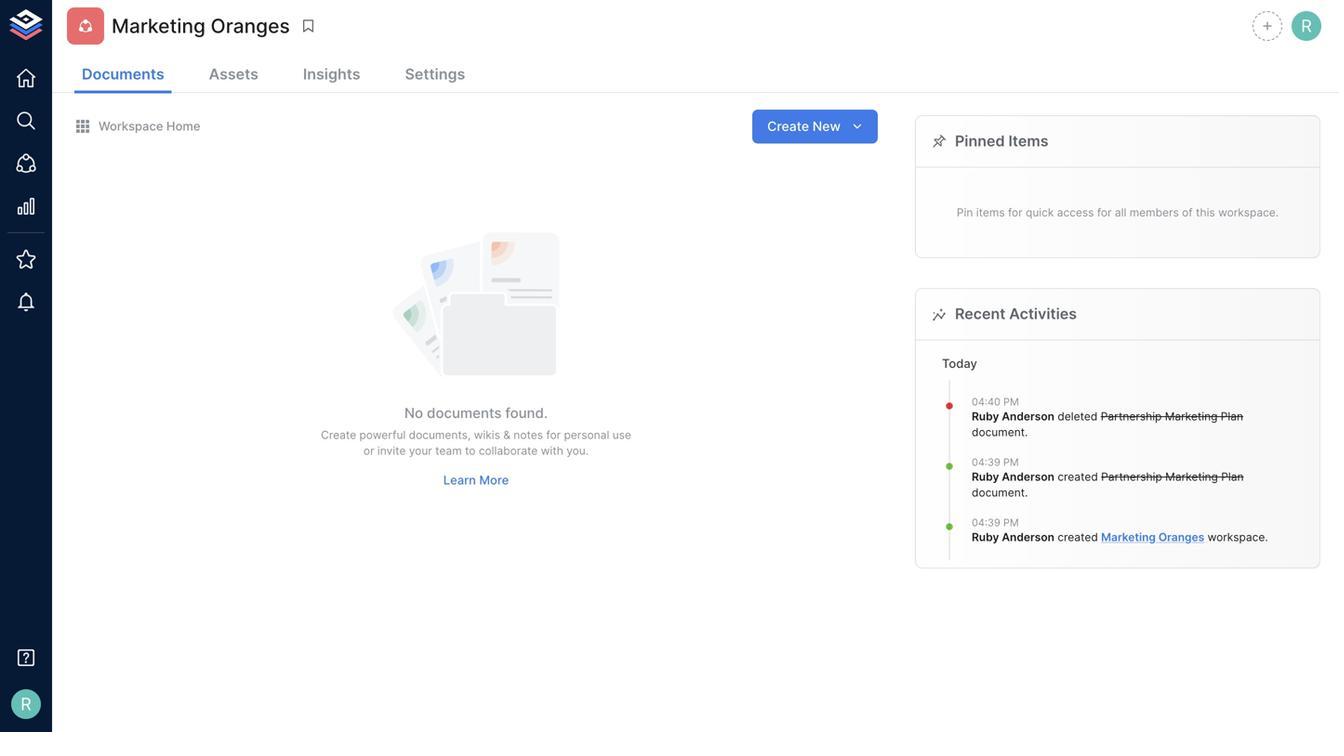 Task type: describe. For each thing, give the bounding box(es) containing it.
learn more
[[443, 474, 509, 488]]

all
[[1115, 206, 1127, 219]]

learn more button
[[439, 467, 514, 495]]

partnership for created
[[1101, 471, 1162, 484]]

pm for 04:39 pm ruby anderson created partnership marketing plan document .
[[1003, 456, 1019, 468]]

0 vertical spatial r button
[[1289, 8, 1324, 44]]

home
[[166, 119, 200, 133]]

create new button
[[752, 110, 878, 143]]

ruby for 04:39 pm ruby anderson created marketing oranges workspace .
[[972, 531, 999, 545]]

documents
[[82, 65, 164, 83]]

use
[[613, 429, 631, 442]]

04:40
[[972, 396, 1001, 408]]

wikis
[[474, 429, 500, 442]]

. for deleted
[[1025, 426, 1028, 439]]

learn
[[443, 474, 476, 488]]

workspace
[[1208, 531, 1265, 545]]

0 vertical spatial r
[[1301, 16, 1312, 36]]

pin items for quick access for all members of this workspace.
[[957, 206, 1279, 219]]

ruby for 04:39 pm ruby anderson created partnership marketing plan document .
[[972, 471, 999, 484]]

04:39 for partnership
[[972, 456, 1000, 468]]

with
[[541, 444, 563, 458]]

pm for 04:39 pm ruby anderson created marketing oranges workspace .
[[1003, 517, 1019, 529]]

04:39 pm ruby anderson created partnership marketing plan document .
[[972, 456, 1244, 500]]

found.
[[505, 405, 548, 422]]

you.
[[567, 444, 589, 458]]

04:39 pm ruby anderson created marketing oranges workspace .
[[972, 517, 1268, 545]]

recent activities
[[955, 305, 1077, 323]]

partnership for deleted
[[1101, 410, 1162, 424]]

workspace
[[99, 119, 163, 133]]

plan for created
[[1221, 471, 1244, 484]]

1 vertical spatial r
[[21, 695, 31, 715]]

anderson for 04:39 pm ruby anderson created partnership marketing plan document .
[[1002, 471, 1055, 484]]

2 horizontal spatial for
[[1097, 206, 1112, 219]]

1 vertical spatial r button
[[6, 684, 46, 725]]

new
[[813, 118, 841, 134]]

anderson for 04:40 pm ruby anderson deleted partnership marketing plan document .
[[1002, 410, 1055, 424]]

invite
[[377, 444, 406, 458]]

powerful
[[359, 429, 406, 442]]

04:40 pm ruby anderson deleted partnership marketing plan document .
[[972, 396, 1243, 439]]

or
[[364, 444, 374, 458]]

settings link
[[398, 58, 473, 93]]

more
[[479, 474, 509, 488]]

settings
[[405, 65, 465, 83]]

create inside button
[[767, 118, 809, 134]]

access
[[1057, 206, 1094, 219]]

documents
[[427, 405, 502, 422]]

members
[[1130, 206, 1179, 219]]

marketing inside 04:39 pm ruby anderson created marketing oranges workspace .
[[1101, 531, 1156, 545]]

notes
[[514, 429, 543, 442]]



Task type: vqa. For each thing, say whether or not it's contained in the screenshot.
first RUBY
yes



Task type: locate. For each thing, give the bounding box(es) containing it.
1 horizontal spatial r button
[[1289, 8, 1324, 44]]

0 vertical spatial 04:39
[[972, 456, 1000, 468]]

pinned items
[[955, 132, 1049, 150]]

your
[[409, 444, 432, 458]]

created
[[1058, 471, 1098, 484], [1058, 531, 1098, 545]]

1 horizontal spatial create
[[767, 118, 809, 134]]

bookmark image
[[300, 18, 317, 34]]

partnership inside the "04:39 pm ruby anderson created partnership marketing plan document ."
[[1101, 471, 1162, 484]]

2 vertical spatial .
[[1265, 531, 1268, 545]]

today
[[942, 357, 977, 371]]

assets link
[[201, 58, 266, 93]]

ruby for 04:40 pm ruby anderson deleted partnership marketing plan document .
[[972, 410, 999, 424]]

partnership inside the 04:40 pm ruby anderson deleted partnership marketing plan document .
[[1101, 410, 1162, 424]]

pinned
[[955, 132, 1005, 150]]

anderson inside 04:39 pm ruby anderson created marketing oranges workspace .
[[1002, 531, 1055, 545]]

04:39 inside the "04:39 pm ruby anderson created partnership marketing plan document ."
[[972, 456, 1000, 468]]

2 vertical spatial ruby
[[972, 531, 999, 545]]

1 vertical spatial 04:39
[[972, 517, 1000, 529]]

0 vertical spatial partnership
[[1101, 410, 1162, 424]]

marketing
[[112, 14, 206, 37], [1165, 410, 1218, 424], [1165, 471, 1218, 484], [1101, 531, 1156, 545]]

plan for deleted
[[1221, 410, 1243, 424]]

items
[[976, 206, 1005, 219]]

for up the with
[[546, 429, 561, 442]]

1 horizontal spatial oranges
[[1159, 531, 1204, 545]]

1 created from the top
[[1058, 471, 1098, 484]]

&
[[503, 429, 510, 442]]

1 vertical spatial .
[[1025, 486, 1028, 500]]

recent
[[955, 305, 1006, 323]]

2 04:39 from the top
[[972, 517, 1000, 529]]

oranges inside 04:39 pm ruby anderson created marketing oranges workspace .
[[1159, 531, 1204, 545]]

0 vertical spatial document
[[972, 426, 1025, 439]]

collaborate
[[479, 444, 538, 458]]

anderson inside the 04:40 pm ruby anderson deleted partnership marketing plan document .
[[1002, 410, 1055, 424]]

1 vertical spatial created
[[1058, 531, 1098, 545]]

workspace.
[[1218, 206, 1279, 219]]

plan
[[1221, 410, 1243, 424], [1221, 471, 1244, 484]]

created for marketing
[[1058, 531, 1098, 545]]

oranges up assets
[[211, 14, 290, 37]]

2 document from the top
[[972, 486, 1025, 500]]

1 vertical spatial oranges
[[1159, 531, 1204, 545]]

0 horizontal spatial create
[[321, 429, 356, 442]]

2 vertical spatial pm
[[1003, 517, 1019, 529]]

items
[[1009, 132, 1049, 150]]

document for created
[[972, 486, 1025, 500]]

documents link
[[74, 58, 172, 93]]

ruby inside 04:39 pm ruby anderson created marketing oranges workspace .
[[972, 531, 999, 545]]

r button
[[1289, 8, 1324, 44], [6, 684, 46, 725]]

create left powerful
[[321, 429, 356, 442]]

0 horizontal spatial r button
[[6, 684, 46, 725]]

for left quick
[[1008, 206, 1023, 219]]

1 vertical spatial ruby
[[972, 471, 999, 484]]

for left all
[[1097, 206, 1112, 219]]

1 vertical spatial partnership
[[1101, 471, 1162, 484]]

1 horizontal spatial r
[[1301, 16, 1312, 36]]

. inside the 04:40 pm ruby anderson deleted partnership marketing plan document .
[[1025, 426, 1028, 439]]

workspace home
[[99, 119, 200, 133]]

partnership up 04:39 pm ruby anderson created marketing oranges workspace .
[[1101, 471, 1162, 484]]

1 vertical spatial create
[[321, 429, 356, 442]]

document inside the "04:39 pm ruby anderson created partnership marketing plan document ."
[[972, 486, 1025, 500]]

of
[[1182, 206, 1193, 219]]

marketing oranges link
[[1101, 531, 1204, 545]]

. for created
[[1025, 486, 1028, 500]]

anderson inside the "04:39 pm ruby anderson created partnership marketing plan document ."
[[1002, 471, 1055, 484]]

pm inside 04:39 pm ruby anderson created marketing oranges workspace .
[[1003, 517, 1019, 529]]

no documents found. create powerful documents, wikis & notes for personal use or invite your team to collaborate with you.
[[321, 405, 631, 458]]

ruby inside the 04:40 pm ruby anderson deleted partnership marketing plan document .
[[972, 410, 999, 424]]

create new
[[767, 118, 841, 134]]

pm inside the "04:39 pm ruby anderson created partnership marketing plan document ."
[[1003, 456, 1019, 468]]

0 horizontal spatial for
[[546, 429, 561, 442]]

r
[[1301, 16, 1312, 36], [21, 695, 31, 715]]

team
[[435, 444, 462, 458]]

2 ruby from the top
[[972, 471, 999, 484]]

pm for 04:40 pm ruby anderson deleted partnership marketing plan document .
[[1003, 396, 1019, 408]]

document
[[972, 426, 1025, 439], [972, 486, 1025, 500]]

ruby
[[972, 410, 999, 424], [972, 471, 999, 484], [972, 531, 999, 545]]

ruby inside the "04:39 pm ruby anderson created partnership marketing plan document ."
[[972, 471, 999, 484]]

create
[[767, 118, 809, 134], [321, 429, 356, 442]]

0 vertical spatial oranges
[[211, 14, 290, 37]]

deleted
[[1058, 410, 1098, 424]]

1 document from the top
[[972, 426, 1025, 439]]

1 anderson from the top
[[1002, 410, 1055, 424]]

2 created from the top
[[1058, 531, 1098, 545]]

0 vertical spatial plan
[[1221, 410, 1243, 424]]

created for partnership
[[1058, 471, 1098, 484]]

to
[[465, 444, 476, 458]]

activities
[[1009, 305, 1077, 323]]

. inside the "04:39 pm ruby anderson created partnership marketing plan document ."
[[1025, 486, 1028, 500]]

04:39 inside 04:39 pm ruby anderson created marketing oranges workspace .
[[972, 517, 1000, 529]]

plan inside the 04:40 pm ruby anderson deleted partnership marketing plan document .
[[1221, 410, 1243, 424]]

marketing inside the 04:40 pm ruby anderson deleted partnership marketing plan document .
[[1165, 410, 1218, 424]]

no
[[404, 405, 423, 422]]

0 horizontal spatial oranges
[[211, 14, 290, 37]]

workspace home link
[[74, 118, 200, 135]]

0 vertical spatial ruby
[[972, 410, 999, 424]]

pm
[[1003, 396, 1019, 408], [1003, 456, 1019, 468], [1003, 517, 1019, 529]]

insights
[[303, 65, 360, 83]]

2 anderson from the top
[[1002, 471, 1055, 484]]

created down deleted
[[1058, 471, 1098, 484]]

for inside no documents found. create powerful documents, wikis & notes for personal use or invite your team to collaborate with you.
[[546, 429, 561, 442]]

personal
[[564, 429, 609, 442]]

documents,
[[409, 429, 471, 442]]

quick
[[1026, 206, 1054, 219]]

0 vertical spatial create
[[767, 118, 809, 134]]

pin
[[957, 206, 973, 219]]

.
[[1025, 426, 1028, 439], [1025, 486, 1028, 500], [1265, 531, 1268, 545]]

oranges
[[211, 14, 290, 37], [1159, 531, 1204, 545]]

insights link
[[296, 58, 368, 93]]

create left new
[[767, 118, 809, 134]]

1 04:39 from the top
[[972, 456, 1000, 468]]

created inside the "04:39 pm ruby anderson created partnership marketing plan document ."
[[1058, 471, 1098, 484]]

1 vertical spatial document
[[972, 486, 1025, 500]]

create inside no documents found. create powerful documents, wikis & notes for personal use or invite your team to collaborate with you.
[[321, 429, 356, 442]]

partnership
[[1101, 410, 1162, 424], [1101, 471, 1162, 484]]

partnership right deleted
[[1101, 410, 1162, 424]]

. inside 04:39 pm ruby anderson created marketing oranges workspace .
[[1265, 531, 1268, 545]]

3 ruby from the top
[[972, 531, 999, 545]]

0 horizontal spatial r
[[21, 695, 31, 715]]

04:39 for marketing
[[972, 517, 1000, 529]]

0 vertical spatial .
[[1025, 426, 1028, 439]]

0 vertical spatial pm
[[1003, 396, 1019, 408]]

assets
[[209, 65, 258, 83]]

1 vertical spatial anderson
[[1002, 471, 1055, 484]]

anderson for 04:39 pm ruby anderson created marketing oranges workspace .
[[1002, 531, 1055, 545]]

04:39
[[972, 456, 1000, 468], [972, 517, 1000, 529]]

anderson
[[1002, 410, 1055, 424], [1002, 471, 1055, 484], [1002, 531, 1055, 545]]

oranges left workspace
[[1159, 531, 1204, 545]]

0 vertical spatial anderson
[[1002, 410, 1055, 424]]

this
[[1196, 206, 1215, 219]]

1 horizontal spatial for
[[1008, 206, 1023, 219]]

created inside 04:39 pm ruby anderson created marketing oranges workspace .
[[1058, 531, 1098, 545]]

for
[[1008, 206, 1023, 219], [1097, 206, 1112, 219], [546, 429, 561, 442]]

marketing inside the "04:39 pm ruby anderson created partnership marketing plan document ."
[[1165, 471, 1218, 484]]

1 ruby from the top
[[972, 410, 999, 424]]

document inside the 04:40 pm ruby anderson deleted partnership marketing plan document .
[[972, 426, 1025, 439]]

0 vertical spatial created
[[1058, 471, 1098, 484]]

pm inside the 04:40 pm ruby anderson deleted partnership marketing plan document .
[[1003, 396, 1019, 408]]

created down the "04:39 pm ruby anderson created partnership marketing plan document ."
[[1058, 531, 1098, 545]]

plan inside the "04:39 pm ruby anderson created partnership marketing plan document ."
[[1221, 471, 1244, 484]]

1 vertical spatial pm
[[1003, 456, 1019, 468]]

marketing oranges
[[112, 14, 290, 37]]

document for deleted
[[972, 426, 1025, 439]]

2 vertical spatial anderson
[[1002, 531, 1055, 545]]

1 vertical spatial plan
[[1221, 471, 1244, 484]]

3 anderson from the top
[[1002, 531, 1055, 545]]



